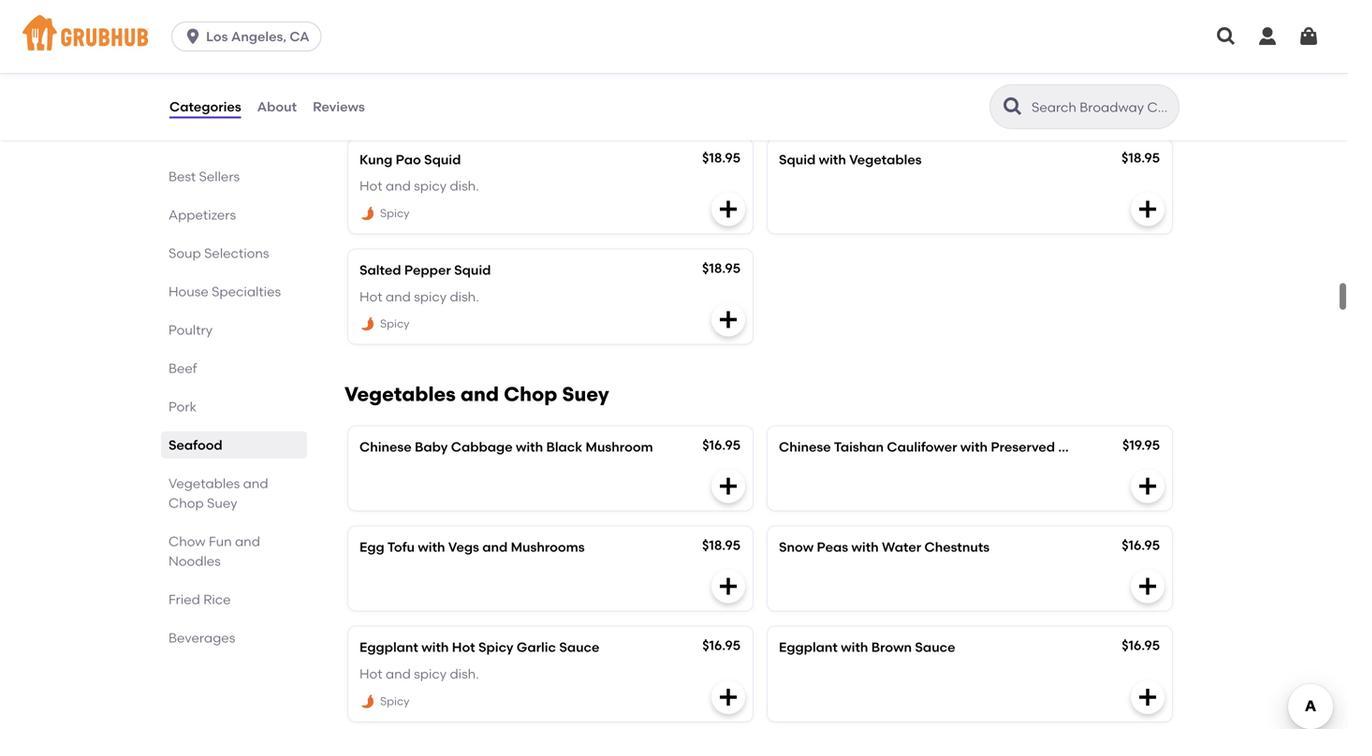 Task type: describe. For each thing, give the bounding box(es) containing it.
egg tofu with vegs and mushrooms
[[360, 540, 585, 555]]

chinese for chinese baby cabbage with black mushroom
[[360, 439, 412, 455]]

house
[[169, 284, 209, 300]]

hot and spicy dish. for with
[[360, 666, 479, 682]]

reviews button
[[312, 73, 366, 140]]

beef
[[169, 361, 197, 376]]

categories
[[169, 99, 241, 115]]

spicy for pepper
[[380, 317, 410, 331]]

fun
[[209, 534, 232, 550]]

salted pepper squid
[[360, 262, 491, 278]]

dish. for pepper
[[450, 289, 479, 305]]

meat
[[1059, 439, 1092, 455]]

spicy for pepper
[[414, 289, 447, 305]]

noodles
[[169, 553, 221, 569]]

0 horizontal spatial vegetables
[[169, 476, 240, 492]]

dish. inside hot and spicy dish. button
[[450, 67, 479, 83]]

chow
[[169, 534, 206, 550]]

spicy for with
[[380, 695, 410, 708]]

los angeles, ca button
[[171, 22, 329, 52]]

sellers
[[199, 169, 240, 184]]

appetizers
[[169, 207, 236, 223]]

preserved
[[991, 439, 1055, 455]]

hot for salted
[[360, 289, 383, 305]]

categories button
[[169, 73, 242, 140]]

hot left garlic
[[452, 640, 475, 656]]

eggplant for eggplant with hot spicy garlic sauce
[[360, 640, 418, 656]]

cabbage
[[451, 439, 513, 455]]

beverages
[[169, 630, 235, 646]]

poultry
[[169, 322, 213, 338]]

main navigation navigation
[[0, 0, 1348, 73]]

hot inside button
[[360, 67, 383, 83]]

about
[[257, 99, 297, 115]]

chinese baby cabbage with black mushroom
[[360, 439, 653, 455]]

and down the pao
[[386, 178, 411, 194]]

rice
[[203, 592, 231, 608]]

selections
[[204, 245, 269, 261]]

chow fun and noodles
[[169, 534, 260, 569]]

reviews
[[313, 99, 365, 115]]

los
[[206, 29, 228, 44]]

1 horizontal spatial suey
[[562, 383, 609, 407]]

and inside chow fun and noodles
[[235, 534, 260, 550]]

squid with vegetables
[[779, 152, 922, 168]]

0 horizontal spatial suey
[[207, 495, 237, 511]]

spicy for pao
[[414, 178, 447, 194]]

chestnuts
[[925, 540, 990, 555]]

1 horizontal spatial vegetables
[[345, 383, 456, 407]]

black
[[546, 439, 583, 455]]

dish. for pao
[[450, 178, 479, 194]]

garlic
[[517, 640, 556, 656]]

pepper
[[404, 262, 451, 278]]

spicy inside hot and spicy dish. button
[[414, 67, 447, 83]]

mushroom
[[586, 439, 653, 455]]

hot for eggplant
[[360, 666, 383, 682]]

fried rice
[[169, 592, 231, 608]]

hot and spicy dish. for pepper
[[360, 289, 479, 305]]

spicy image for salted pepper squid
[[360, 316, 376, 333]]

kung pao squid
[[360, 152, 461, 168]]

hot and spicy dish. button
[[348, 28, 753, 123]]

best
[[169, 169, 196, 184]]

caulifower
[[887, 439, 958, 455]]



Task type: locate. For each thing, give the bounding box(es) containing it.
spicy
[[380, 206, 410, 220], [380, 317, 410, 331], [479, 640, 514, 656], [380, 695, 410, 708]]

spicy down the pao
[[380, 206, 410, 220]]

spicy down salted
[[380, 317, 410, 331]]

pao
[[396, 152, 421, 168]]

$16.95 for eggplant with brown sauce
[[1122, 638, 1160, 654]]

hot
[[360, 67, 383, 83], [360, 178, 383, 194], [360, 289, 383, 305], [452, 640, 475, 656], [360, 666, 383, 682]]

hot and spicy dish. down kung pao squid
[[360, 178, 479, 194]]

2 vertical spatial spicy image
[[360, 316, 376, 333]]

1 hot and spicy dish. from the top
[[360, 67, 479, 83]]

hot and spicy dish. inside button
[[360, 67, 479, 83]]

ca
[[290, 29, 310, 44]]

$19.95
[[1123, 438, 1160, 453]]

spicy up kung pao squid
[[414, 67, 447, 83]]

chop inside vegetables and chop suey
[[169, 495, 204, 511]]

1 horizontal spatial vegetables and chop suey
[[345, 383, 609, 407]]

hot up spicy icon
[[360, 666, 383, 682]]

eggplant for eggplant with brown sauce
[[779, 640, 838, 656]]

and down 'eggplant with hot spicy garlic sauce'
[[386, 666, 411, 682]]

Search Broadway Cuisine search field
[[1030, 98, 1173, 116]]

spicy image inside button
[[360, 95, 376, 112]]

suey up black
[[562, 383, 609, 407]]

2 vertical spatial vegetables
[[169, 476, 240, 492]]

snow
[[779, 540, 814, 555]]

fried
[[169, 592, 200, 608]]

spicy image for kung pao squid
[[360, 206, 376, 222]]

and inside button
[[386, 67, 411, 83]]

0 horizontal spatial chinese
[[360, 439, 412, 455]]

1 horizontal spatial sauce
[[915, 640, 956, 656]]

brown
[[872, 640, 912, 656]]

chinese taishan caulifower with preserved meat
[[779, 439, 1092, 455]]

spicy down pepper
[[414, 289, 447, 305]]

1 horizontal spatial chop
[[504, 383, 557, 407]]

0 horizontal spatial sauce
[[559, 640, 600, 656]]

snow peas with water chestnuts
[[779, 540, 990, 555]]

house specialties
[[169, 284, 281, 300]]

sauce right brown
[[915, 640, 956, 656]]

spicy down kung pao squid
[[414, 178, 447, 194]]

and right vegs
[[482, 540, 508, 555]]

0 vertical spatial chop
[[504, 383, 557, 407]]

2 sauce from the left
[[915, 640, 956, 656]]

and up cabbage
[[461, 383, 499, 407]]

hot for kung
[[360, 178, 383, 194]]

search icon image
[[1002, 96, 1024, 118]]

eggplant with hot spicy garlic sauce
[[360, 640, 600, 656]]

eggplant
[[360, 640, 418, 656], [779, 640, 838, 656]]

chinese for chinese taishan caulifower with preserved meat
[[779, 439, 831, 455]]

vegetables and chop suey
[[345, 383, 609, 407], [169, 476, 268, 511]]

$18.95
[[702, 150, 741, 166], [1122, 150, 1160, 166], [702, 260, 741, 276], [702, 538, 741, 554]]

3 hot and spicy dish. from the top
[[360, 289, 479, 305]]

3 dish. from the top
[[450, 289, 479, 305]]

mushrooms
[[511, 540, 585, 555]]

hot down salted
[[360, 289, 383, 305]]

soup selections
[[169, 245, 269, 261]]

and
[[386, 67, 411, 83], [386, 178, 411, 194], [386, 289, 411, 305], [461, 383, 499, 407], [243, 476, 268, 492], [235, 534, 260, 550], [482, 540, 508, 555], [386, 666, 411, 682]]

spicy image up kung
[[360, 95, 376, 112]]

1 vertical spatial suey
[[207, 495, 237, 511]]

vegetables and chop suey up fun
[[169, 476, 268, 511]]

about button
[[256, 73, 298, 140]]

0 horizontal spatial eggplant
[[360, 640, 418, 656]]

0 vertical spatial vegetables and chop suey
[[345, 383, 609, 407]]

3 spicy image from the top
[[360, 316, 376, 333]]

1 sauce from the left
[[559, 640, 600, 656]]

sauce
[[559, 640, 600, 656], [915, 640, 956, 656]]

1 chinese from the left
[[360, 439, 412, 455]]

peas
[[817, 540, 849, 555]]

0 horizontal spatial vegetables and chop suey
[[169, 476, 268, 511]]

spicy
[[414, 67, 447, 83], [414, 178, 447, 194], [414, 289, 447, 305], [414, 666, 447, 682]]

2 dish. from the top
[[450, 178, 479, 194]]

squid for kung pao squid
[[424, 152, 461, 168]]

1 vertical spatial vegetables
[[345, 383, 456, 407]]

spicy right spicy icon
[[380, 695, 410, 708]]

svg image
[[1216, 25, 1238, 48], [184, 27, 202, 46], [717, 198, 740, 221], [717, 309, 740, 331], [717, 475, 740, 498], [717, 576, 740, 598], [1137, 576, 1159, 598], [1137, 686, 1159, 709]]

spicy for with
[[414, 666, 447, 682]]

kung
[[360, 152, 393, 168]]

0 vertical spatial suey
[[562, 383, 609, 407]]

1 horizontal spatial eggplant
[[779, 640, 838, 656]]

and right reviews button
[[386, 67, 411, 83]]

2 spicy image from the top
[[360, 206, 376, 222]]

spicy for pao
[[380, 206, 410, 220]]

1 vertical spatial spicy image
[[360, 206, 376, 222]]

$16.95 for chinese baby cabbage with black mushroom
[[703, 438, 741, 453]]

hot and spicy dish. down salted pepper squid
[[360, 289, 479, 305]]

chop up chow
[[169, 495, 204, 511]]

hot and spicy dish.
[[360, 67, 479, 83], [360, 178, 479, 194], [360, 289, 479, 305], [360, 666, 479, 682]]

angeles,
[[231, 29, 287, 44]]

squid for salted pepper squid
[[454, 262, 491, 278]]

svg image inside los angeles, ca button
[[184, 27, 202, 46]]

baby
[[415, 439, 448, 455]]

water
[[882, 540, 922, 555]]

suey up fun
[[207, 495, 237, 511]]

vegetables
[[849, 152, 922, 168], [345, 383, 456, 407], [169, 476, 240, 492]]

dish.
[[450, 67, 479, 83], [450, 178, 479, 194], [450, 289, 479, 305], [450, 666, 479, 682]]

hot down kung
[[360, 178, 383, 194]]

eggplant up spicy icon
[[360, 640, 418, 656]]

spicy image
[[360, 95, 376, 112], [360, 206, 376, 222], [360, 316, 376, 333]]

2 eggplant from the left
[[779, 640, 838, 656]]

4 spicy from the top
[[414, 666, 447, 682]]

chinese left baby
[[360, 439, 412, 455]]

hot and spicy dish. up kung pao squid
[[360, 67, 479, 83]]

eggplant left brown
[[779, 640, 838, 656]]

spicy image
[[360, 694, 376, 711]]

$16.95
[[703, 438, 741, 453], [1122, 538, 1160, 554], [703, 638, 741, 654], [1122, 638, 1160, 654]]

chinese left taishan
[[779, 439, 831, 455]]

spicy image down kung
[[360, 206, 376, 222]]

1 eggplant from the left
[[360, 640, 418, 656]]

and right fun
[[235, 534, 260, 550]]

1 vertical spatial chop
[[169, 495, 204, 511]]

spicy left garlic
[[479, 640, 514, 656]]

suey
[[562, 383, 609, 407], [207, 495, 237, 511]]

1 vertical spatial vegetables and chop suey
[[169, 476, 268, 511]]

1 spicy from the top
[[414, 67, 447, 83]]

2 hot and spicy dish. from the top
[[360, 178, 479, 194]]

0 vertical spatial spicy image
[[360, 95, 376, 112]]

spicy image down salted
[[360, 316, 376, 333]]

svg image
[[1257, 25, 1279, 48], [1298, 25, 1320, 48], [1137, 87, 1159, 110], [1137, 198, 1159, 221], [1137, 475, 1159, 498], [717, 686, 740, 709]]

2 spicy from the top
[[414, 178, 447, 194]]

0 horizontal spatial chop
[[169, 495, 204, 511]]

squid
[[424, 152, 461, 168], [779, 152, 816, 168], [454, 262, 491, 278]]

1 dish. from the top
[[450, 67, 479, 83]]

chinese
[[360, 439, 412, 455], [779, 439, 831, 455]]

specialties
[[212, 284, 281, 300]]

2 horizontal spatial vegetables
[[849, 152, 922, 168]]

hot and spicy dish. for pao
[[360, 178, 479, 194]]

egg
[[360, 540, 385, 555]]

hot up reviews
[[360, 67, 383, 83]]

4 hot and spicy dish. from the top
[[360, 666, 479, 682]]

dish. for with
[[450, 666, 479, 682]]

1 spicy image from the top
[[360, 95, 376, 112]]

4 dish. from the top
[[450, 666, 479, 682]]

tofu
[[387, 540, 415, 555]]

soup
[[169, 245, 201, 261]]

hot and spicy dish. up spicy icon
[[360, 666, 479, 682]]

vegetables and chop suey up cabbage
[[345, 383, 609, 407]]

3 spicy from the top
[[414, 289, 447, 305]]

spicy down 'eggplant with hot spicy garlic sauce'
[[414, 666, 447, 682]]

and inside vegetables and chop suey
[[243, 476, 268, 492]]

2 chinese from the left
[[779, 439, 831, 455]]

vegs
[[448, 540, 479, 555]]

eggplant with brown sauce
[[779, 640, 956, 656]]

taishan
[[834, 439, 884, 455]]

salted
[[360, 262, 401, 278]]

with
[[819, 152, 846, 168], [516, 439, 543, 455], [961, 439, 988, 455], [418, 540, 445, 555], [852, 540, 879, 555], [422, 640, 449, 656], [841, 640, 868, 656]]

chop up "chinese baby cabbage with black mushroom"
[[504, 383, 557, 407]]

chop
[[504, 383, 557, 407], [169, 495, 204, 511]]

best sellers
[[169, 169, 240, 184]]

and down salted
[[386, 289, 411, 305]]

sauce right garlic
[[559, 640, 600, 656]]

seafood
[[169, 437, 223, 453]]

$16.95 for snow peas with water chestnuts
[[1122, 538, 1160, 554]]

and up chow fun and noodles
[[243, 476, 268, 492]]

pork
[[169, 399, 197, 415]]

0 vertical spatial vegetables
[[849, 152, 922, 168]]

los angeles, ca
[[206, 29, 310, 44]]

1 horizontal spatial chinese
[[779, 439, 831, 455]]



Task type: vqa. For each thing, say whether or not it's contained in the screenshot.
Chivo.
no



